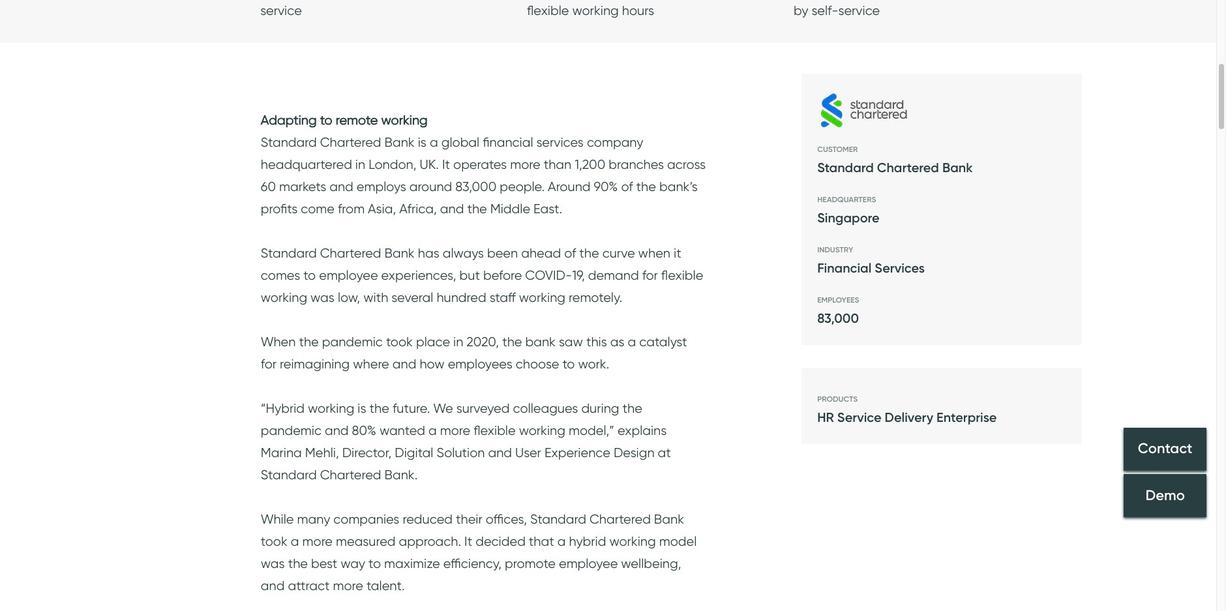 Task type: describe. For each thing, give the bounding box(es) containing it.
global
[[441, 135, 480, 150]]

covid-
[[525, 268, 572, 283]]

way
[[341, 556, 365, 572]]

operates
[[453, 157, 507, 172]]

chartered inside standard chartered bank has always been ahead of the curve when it comes to employee experiences, but before covid-19, demand for flexible working was low, with several hundred staff working remotely.
[[320, 246, 381, 261]]

was inside while many companies reduced their offices, standard chartered bank took a more measured approach. it decided that a hybrid working model was the best way to maximize efficiency, promote employee wellbeing, and attract more talent.
[[261, 556, 285, 572]]

curve
[[603, 246, 635, 261]]

but
[[460, 268, 480, 283]]

flexible inside standard chartered bank has always been ahead of the curve when it comes to employee experiences, but before covid-19, demand for flexible working was low, with several hundred staff working remotely.
[[661, 268, 703, 283]]

adapting to remote working standard chartered bank is a global financial services company headquartered in london, uk. it operates more than 1,200 branches across 60 markets and employs around 83,000 people. around 90% of the bank's profits come from asia, africa, and the middle east.
[[261, 112, 706, 217]]

took inside while many companies reduced their offices, standard chartered bank took a more measured approach. it decided that a hybrid working model was the best way to maximize efficiency, promote employee wellbeing, and attract more talent.
[[261, 534, 288, 550]]

industry financial services
[[818, 245, 925, 276]]

always
[[443, 246, 484, 261]]

bank.
[[385, 467, 418, 483]]

low,
[[338, 290, 360, 306]]

a right that on the left bottom of the page
[[558, 534, 566, 550]]

bank inside standard chartered bank has always been ahead of the curve when it comes to employee experiences, but before covid-19, demand for flexible working was low, with several hundred staff working remotely.
[[385, 246, 415, 261]]

the inside while many companies reduced their offices, standard chartered bank took a more measured approach. it decided that a hybrid working model was the best way to maximize efficiency, promote employee wellbeing, and attract more talent.
[[288, 556, 308, 572]]

more down "many"
[[302, 534, 333, 550]]

around
[[548, 179, 591, 195]]

headquartered
[[261, 157, 352, 172]]

this
[[586, 334, 607, 350]]

model
[[659, 534, 697, 550]]

is inside adapting to remote working standard chartered bank is a global financial services company headquartered in london, uk. it operates more than 1,200 branches across 60 markets and employs around 83,000 people. around 90% of the bank's profits come from asia, africa, and the middle east.
[[418, 135, 427, 150]]

pandemic inside '"hybrid working is the future. we surveyed colleagues during the pandemic and 80% wanted a more flexible working model," explains marina mehli, director, digital solution and user experience design at standard chartered bank.'
[[261, 423, 322, 439]]

2020,
[[467, 334, 499, 350]]

digital
[[395, 445, 433, 461]]

to inside while many companies reduced their offices, standard chartered bank took a more measured approach. it decided that a hybrid working model was the best way to maximize efficiency, promote employee wellbeing, and attract more talent.
[[369, 556, 381, 572]]

mehli,
[[305, 445, 339, 461]]

service
[[838, 410, 882, 426]]

hr
[[818, 410, 834, 426]]

working inside while many companies reduced their offices, standard chartered bank took a more measured approach. it decided that a hybrid working model was the best way to maximize efficiency, promote employee wellbeing, and attract more talent.
[[610, 534, 656, 550]]

services
[[537, 135, 584, 150]]

more inside adapting to remote working standard chartered bank is a global financial services company headquartered in london, uk. it operates more than 1,200 branches across 60 markets and employs around 83,000 people. around 90% of the bank's profits come from asia, africa, and the middle east.
[[510, 157, 541, 172]]

when
[[638, 246, 671, 261]]

hundred
[[437, 290, 486, 306]]

enterprise
[[937, 410, 997, 426]]

chartered inside customer standard chartered bank
[[877, 160, 939, 176]]

several
[[392, 290, 433, 306]]

employee inside standard chartered bank has always been ahead of the curve when it comes to employee experiences, but before covid-19, demand for flexible working was low, with several hundred staff working remotely.
[[319, 268, 378, 283]]

of inside standard chartered bank has always been ahead of the curve when it comes to employee experiences, but before covid-19, demand for flexible working was low, with several hundred staff working remotely.
[[564, 246, 576, 261]]

a inside '"hybrid working is the future. we surveyed colleagues during the pandemic and 80% wanted a more flexible working model," explains marina mehli, director, digital solution and user experience design at standard chartered bank.'
[[429, 423, 437, 439]]

colleagues
[[513, 401, 578, 416]]

profits
[[261, 201, 298, 217]]

where
[[353, 356, 389, 372]]

chartered inside while many companies reduced their offices, standard chartered bank took a more measured approach. it decided that a hybrid working model was the best way to maximize efficiency, promote employee wellbeing, and attract more talent.
[[590, 512, 651, 527]]

that
[[529, 534, 554, 550]]

bank inside adapting to remote working standard chartered bank is a global financial services company headquartered in london, uk. it operates more than 1,200 branches across 60 markets and employs around 83,000 people. around 90% of the bank's profits come from asia, africa, and the middle east.
[[385, 135, 415, 150]]

customer
[[818, 144, 858, 154]]

of inside adapting to remote working standard chartered bank is a global financial services company headquartered in london, uk. it operates more than 1,200 branches across 60 markets and employs around 83,000 people. around 90% of the bank's profits come from asia, africa, and the middle east.
[[621, 179, 633, 195]]

bank inside while many companies reduced their offices, standard chartered bank took a more measured approach. it decided that a hybrid working model was the best way to maximize efficiency, promote employee wellbeing, and attract more talent.
[[654, 512, 684, 527]]

branches
[[609, 157, 664, 172]]

at
[[658, 445, 671, 461]]

more down way
[[333, 578, 363, 594]]

has
[[418, 246, 440, 261]]

place
[[416, 334, 450, 350]]

africa,
[[399, 201, 437, 217]]

and up from on the top of the page
[[330, 179, 353, 195]]

around
[[410, 179, 452, 195]]

more inside '"hybrid working is the future. we surveyed colleagues during the pandemic and 80% wanted a more flexible working model," explains marina mehli, director, digital solution and user experience design at standard chartered bank.'
[[440, 423, 471, 439]]

demo
[[1146, 487, 1185, 504]]

customer standard chartered bank
[[818, 144, 973, 176]]

to inside standard chartered bank has always been ahead of the curve when it comes to employee experiences, but before covid-19, demand for flexible working was low, with several hundred staff working remotely.
[[303, 268, 316, 283]]

comes
[[261, 268, 300, 283]]

contact link
[[1124, 428, 1207, 471]]

products
[[818, 394, 858, 404]]

standard inside '"hybrid working is the future. we surveyed colleagues during the pandemic and 80% wanted a more flexible working model," explains marina mehli, director, digital solution and user experience design at standard chartered bank.'
[[261, 467, 317, 483]]

a inside when the pandemic took place in 2020, the bank saw this as a catalyst for reimagining where and how employees choose to work.
[[628, 334, 636, 350]]

the up reimagining
[[299, 334, 319, 350]]

user
[[515, 445, 541, 461]]

future.
[[393, 401, 430, 416]]

decided
[[476, 534, 526, 550]]

director,
[[342, 445, 392, 461]]

been
[[487, 246, 518, 261]]

the up 80%
[[370, 401, 389, 416]]

standard inside while many companies reduced their offices, standard chartered bank took a more measured approach. it decided that a hybrid working model was the best way to maximize efficiency, promote employee wellbeing, and attract more talent.
[[530, 512, 586, 527]]

across
[[667, 157, 706, 172]]

with
[[363, 290, 388, 306]]

talent.
[[367, 578, 405, 594]]

a inside adapting to remote working standard chartered bank is a global financial services company headquartered in london, uk. it operates more than 1,200 branches across 60 markets and employs around 83,000 people. around 90% of the bank's profits come from asia, africa, and the middle east.
[[430, 135, 438, 150]]

a down while
[[291, 534, 299, 550]]

1,200
[[575, 157, 606, 172]]

standard chartered bank logo right image
[[818, 90, 947, 132]]

many
[[297, 512, 330, 527]]

the down branches
[[636, 179, 656, 195]]

bank's
[[660, 179, 698, 195]]

during
[[582, 401, 619, 416]]

while many companies reduced their offices, standard chartered bank took a more measured approach. it decided that a hybrid working model was the best way to maximize efficiency, promote employee wellbeing, and attract more talent.
[[261, 512, 697, 594]]

how
[[420, 356, 445, 372]]

employee inside while many companies reduced their offices, standard chartered bank took a more measured approach. it decided that a hybrid working model was the best way to maximize efficiency, promote employee wellbeing, and attract more talent.
[[559, 556, 618, 572]]

services
[[875, 261, 925, 276]]

people.
[[500, 179, 545, 195]]



Task type: vqa. For each thing, say whether or not it's contained in the screenshot.
the It to the bottom
yes



Task type: locate. For each thing, give the bounding box(es) containing it.
for down the when
[[261, 356, 277, 372]]

more up people.
[[510, 157, 541, 172]]

0 vertical spatial for
[[642, 268, 658, 283]]

to down the saw
[[563, 356, 575, 372]]

and inside when the pandemic took place in 2020, the bank saw this as a catalyst for reimagining where and how employees choose to work.
[[393, 356, 416, 372]]

employee up low,
[[319, 268, 378, 283]]

a down we
[[429, 423, 437, 439]]

employee
[[319, 268, 378, 283], [559, 556, 618, 572]]

model,"
[[569, 423, 615, 439]]

0 horizontal spatial flexible
[[474, 423, 516, 439]]

chartered down director,
[[320, 467, 381, 483]]

for down when
[[642, 268, 658, 283]]

chartered up hybrid
[[590, 512, 651, 527]]

83,000 down the operates
[[456, 179, 497, 195]]

remote working
[[336, 112, 428, 128]]

financial
[[818, 261, 872, 276]]

0 horizontal spatial of
[[564, 246, 576, 261]]

standard up that on the left bottom of the page
[[530, 512, 586, 527]]

1 horizontal spatial is
[[418, 135, 427, 150]]

1 horizontal spatial flexible
[[661, 268, 703, 283]]

1 horizontal spatial for
[[642, 268, 658, 283]]

took
[[386, 334, 413, 350], [261, 534, 288, 550]]

for
[[642, 268, 658, 283], [261, 356, 277, 372]]

working up 80%
[[308, 401, 354, 416]]

reduced
[[403, 512, 453, 527]]

as
[[610, 334, 625, 350]]

took inside when the pandemic took place in 2020, the bank saw this as a catalyst for reimagining where and how employees choose to work.
[[386, 334, 413, 350]]

0 horizontal spatial took
[[261, 534, 288, 550]]

solution
[[437, 445, 485, 461]]

markets
[[279, 179, 326, 195]]

in inside adapting to remote working standard chartered bank is a global financial services company headquartered in london, uk. it operates more than 1,200 branches across 60 markets and employs around 83,000 people. around 90% of the bank's profits come from asia, africa, and the middle east.
[[355, 157, 365, 172]]

come
[[301, 201, 335, 217]]

standard down adapting
[[261, 135, 317, 150]]

the left middle
[[467, 201, 487, 217]]

maximize
[[384, 556, 440, 572]]

catalyst
[[640, 334, 687, 350]]

when the pandemic took place in 2020, the bank saw this as a catalyst for reimagining where and how employees choose to work.
[[261, 334, 687, 372]]

surveyed
[[457, 401, 510, 416]]

wellbeing,
[[621, 556, 681, 572]]

companies
[[334, 512, 400, 527]]

was
[[311, 290, 335, 306], [261, 556, 285, 572]]

0 vertical spatial was
[[311, 290, 335, 306]]

demand
[[588, 268, 639, 283]]

demo link
[[1124, 474, 1207, 517]]

bank inside customer standard chartered bank
[[943, 160, 973, 176]]

is up the uk.
[[418, 135, 427, 150]]

was down while
[[261, 556, 285, 572]]

1 vertical spatial in
[[453, 334, 463, 350]]

experiences,
[[381, 268, 456, 283]]

chartered
[[320, 135, 381, 150], [877, 160, 939, 176], [320, 246, 381, 261], [320, 467, 381, 483], [590, 512, 651, 527]]

from
[[338, 201, 365, 217]]

0 vertical spatial took
[[386, 334, 413, 350]]

work.
[[578, 356, 610, 372]]

in up employs
[[355, 157, 365, 172]]

standard down "marina"
[[261, 467, 317, 483]]

1 horizontal spatial 83,000
[[818, 311, 859, 326]]

the left bank
[[502, 334, 522, 350]]

middle
[[490, 201, 530, 217]]

marina
[[261, 445, 302, 461]]

efficiency,
[[443, 556, 502, 572]]

it inside adapting to remote working standard chartered bank is a global financial services company headquartered in london, uk. it operates more than 1,200 branches across 60 markets and employs around 83,000 people. around 90% of the bank's profits come from asia, africa, and the middle east.
[[442, 157, 450, 172]]

0 horizontal spatial for
[[261, 356, 277, 372]]

0 vertical spatial 83,000
[[456, 179, 497, 195]]

offices,
[[486, 512, 527, 527]]

to inside adapting to remote working standard chartered bank is a global financial services company headquartered in london, uk. it operates more than 1,200 branches across 60 markets and employs around 83,000 people. around 90% of the bank's profits come from asia, africa, and the middle east.
[[320, 112, 333, 128]]

and left how at the left
[[393, 356, 416, 372]]

it right the uk.
[[442, 157, 450, 172]]

uk.
[[420, 157, 439, 172]]

employs
[[357, 179, 406, 195]]

1 vertical spatial was
[[261, 556, 285, 572]]

flexible inside '"hybrid working is the future. we surveyed colleagues during the pandemic and 80% wanted a more flexible working model," explains marina mehli, director, digital solution and user experience design at standard chartered bank.'
[[474, 423, 516, 439]]

more up "solution"
[[440, 423, 471, 439]]

headquarters
[[818, 195, 876, 204]]

it inside while many companies reduced their offices, standard chartered bank took a more measured approach. it decided that a hybrid working model was the best way to maximize efficiency, promote employee wellbeing, and attract more talent.
[[465, 534, 472, 550]]

1 horizontal spatial in
[[453, 334, 463, 350]]

1 vertical spatial is
[[358, 401, 366, 416]]

to inside when the pandemic took place in 2020, the bank saw this as a catalyst for reimagining where and how employees choose to work.
[[563, 356, 575, 372]]

80%
[[352, 423, 376, 439]]

flexible down surveyed
[[474, 423, 516, 439]]

"hybrid working is the future. we surveyed colleagues during the pandemic and 80% wanted a more flexible working model," explains marina mehli, director, digital solution and user experience design at standard chartered bank.
[[261, 401, 671, 483]]

0 horizontal spatial 83,000
[[456, 179, 497, 195]]

0 vertical spatial employee
[[319, 268, 378, 283]]

standard down customer
[[818, 160, 874, 176]]

1 horizontal spatial took
[[386, 334, 413, 350]]

chartered inside '"hybrid working is the future. we surveyed colleagues during the pandemic and 80% wanted a more flexible working model," explains marina mehli, director, digital solution and user experience design at standard chartered bank.'
[[320, 467, 381, 483]]

products hr service delivery enterprise
[[818, 394, 997, 426]]

company
[[587, 135, 644, 150]]

flexible
[[661, 268, 703, 283], [474, 423, 516, 439]]

of up 19,
[[564, 246, 576, 261]]

1 horizontal spatial was
[[311, 290, 335, 306]]

delivery
[[885, 410, 934, 426]]

pandemic up where
[[322, 334, 383, 350]]

and
[[330, 179, 353, 195], [440, 201, 464, 217], [393, 356, 416, 372], [325, 423, 349, 439], [488, 445, 512, 461], [261, 578, 285, 594]]

1 vertical spatial flexible
[[474, 423, 516, 439]]

headquarters singapore
[[818, 195, 880, 226]]

was left low,
[[311, 290, 335, 306]]

0 vertical spatial pandemic
[[322, 334, 383, 350]]

a right as
[[628, 334, 636, 350]]

in left 2020,
[[453, 334, 463, 350]]

0 vertical spatial of
[[621, 179, 633, 195]]

adapting
[[261, 112, 317, 128]]

chartered inside adapting to remote working standard chartered bank is a global financial services company headquartered in london, uk. it operates more than 1,200 branches across 60 markets and employs around 83,000 people. around 90% of the bank's profits come from asia, africa, and the middle east.
[[320, 135, 381, 150]]

their
[[456, 512, 483, 527]]

83,000 inside adapting to remote working standard chartered bank is a global financial services company headquartered in london, uk. it operates more than 1,200 branches across 60 markets and employs around 83,000 people. around 90% of the bank's profits come from asia, africa, and the middle east.
[[456, 179, 497, 195]]

the up 19,
[[580, 246, 599, 261]]

1 vertical spatial pandemic
[[261, 423, 322, 439]]

industry
[[818, 245, 854, 255]]

employees
[[818, 295, 860, 305]]

wanted
[[380, 423, 425, 439]]

chartered down the remote working
[[320, 135, 381, 150]]

working down the comes
[[261, 290, 307, 306]]

1 vertical spatial it
[[465, 534, 472, 550]]

the inside standard chartered bank has always been ahead of the curve when it comes to employee experiences, but before covid-19, demand for flexible working was low, with several hundred staff working remotely.
[[580, 246, 599, 261]]

of
[[621, 179, 633, 195], [564, 246, 576, 261]]

hybrid
[[569, 534, 606, 550]]

employees
[[448, 356, 513, 372]]

and left attract
[[261, 578, 285, 594]]

london,
[[369, 157, 417, 172]]

0 horizontal spatial is
[[358, 401, 366, 416]]

0 horizontal spatial in
[[355, 157, 365, 172]]

reimagining
[[280, 356, 350, 372]]

19,
[[572, 268, 585, 283]]

1 vertical spatial of
[[564, 246, 576, 261]]

to right way
[[369, 556, 381, 572]]

pandemic
[[322, 334, 383, 350], [261, 423, 322, 439]]

60
[[261, 179, 276, 195]]

pandemic inside when the pandemic took place in 2020, the bank saw this as a catalyst for reimagining where and how employees choose to work.
[[322, 334, 383, 350]]

0 horizontal spatial employee
[[319, 268, 378, 283]]

is up 80%
[[358, 401, 366, 416]]

hr service delivery enterprise link
[[818, 407, 997, 429]]

ahead
[[521, 246, 561, 261]]

and left user
[[488, 445, 512, 461]]

0 vertical spatial it
[[442, 157, 450, 172]]

standard
[[261, 135, 317, 150], [818, 160, 874, 176], [261, 246, 317, 261], [261, 467, 317, 483], [530, 512, 586, 527]]

0 vertical spatial in
[[355, 157, 365, 172]]

chartered down from on the top of the page
[[320, 246, 381, 261]]

took down while
[[261, 534, 288, 550]]

of right 90%
[[621, 179, 633, 195]]

"hybrid
[[261, 401, 305, 416]]

working down colleagues
[[519, 423, 566, 439]]

flexible down it
[[661, 268, 703, 283]]

and down around
[[440, 201, 464, 217]]

90%
[[594, 179, 618, 195]]

remotely.
[[569, 290, 622, 306]]

to right adapting
[[320, 112, 333, 128]]

1 vertical spatial 83,000
[[818, 311, 859, 326]]

it down their
[[465, 534, 472, 550]]

took left place
[[386, 334, 413, 350]]

singapore
[[818, 210, 880, 226]]

is
[[418, 135, 427, 150], [358, 401, 366, 416]]

a up the uk.
[[430, 135, 438, 150]]

working up the wellbeing,
[[610, 534, 656, 550]]

working down the 'covid-'
[[519, 290, 566, 306]]

83,000 inside employees 83,000
[[818, 311, 859, 326]]

standard up the comes
[[261, 246, 317, 261]]

than
[[544, 157, 572, 172]]

and up mehli,
[[325, 423, 349, 439]]

it
[[442, 157, 450, 172], [465, 534, 472, 550]]

standard inside customer standard chartered bank
[[818, 160, 874, 176]]

1 horizontal spatial employee
[[559, 556, 618, 572]]

the
[[636, 179, 656, 195], [467, 201, 487, 217], [580, 246, 599, 261], [299, 334, 319, 350], [502, 334, 522, 350], [370, 401, 389, 416], [623, 401, 643, 416], [288, 556, 308, 572]]

employee down hybrid
[[559, 556, 618, 572]]

choose
[[516, 356, 559, 372]]

was inside standard chartered bank has always been ahead of the curve when it comes to employee experiences, but before covid-19, demand for flexible working was low, with several hundred staff working remotely.
[[311, 290, 335, 306]]

1 vertical spatial employee
[[559, 556, 618, 572]]

standard inside adapting to remote working standard chartered bank is a global financial services company headquartered in london, uk. it operates more than 1,200 branches across 60 markets and employs around 83,000 people. around 90% of the bank's profits come from asia, africa, and the middle east.
[[261, 135, 317, 150]]

1 horizontal spatial of
[[621, 179, 633, 195]]

for inside standard chartered bank has always been ahead of the curve when it comes to employee experiences, but before covid-19, demand for flexible working was low, with several hundred staff working remotely.
[[642, 268, 658, 283]]

it
[[674, 246, 682, 261]]

0 horizontal spatial it
[[442, 157, 450, 172]]

1 horizontal spatial pandemic
[[322, 334, 383, 350]]

0 horizontal spatial pandemic
[[261, 423, 322, 439]]

83,000 down employees
[[818, 311, 859, 326]]

in inside when the pandemic took place in 2020, the bank saw this as a catalyst for reimagining where and how employees choose to work.
[[453, 334, 463, 350]]

promote
[[505, 556, 556, 572]]

0 vertical spatial is
[[418, 135, 427, 150]]

to right the comes
[[303, 268, 316, 283]]

employees 83,000
[[818, 295, 860, 326]]

is inside '"hybrid working is the future. we surveyed colleagues during the pandemic and 80% wanted a more flexible working model," explains marina mehli, director, digital solution and user experience design at standard chartered bank.'
[[358, 401, 366, 416]]

1 horizontal spatial it
[[465, 534, 472, 550]]

the up attract
[[288, 556, 308, 572]]

and inside while many companies reduced their offices, standard chartered bank took a more measured approach. it decided that a hybrid working model was the best way to maximize efficiency, promote employee wellbeing, and attract more talent.
[[261, 578, 285, 594]]

pandemic down "hybrid
[[261, 423, 322, 439]]

design
[[614, 445, 655, 461]]

chartered down "standard chartered bank logo right"
[[877, 160, 939, 176]]

bank
[[526, 334, 556, 350]]

experience
[[545, 445, 611, 461]]

0 vertical spatial flexible
[[661, 268, 703, 283]]

for inside when the pandemic took place in 2020, the bank saw this as a catalyst for reimagining where and how employees choose to work.
[[261, 356, 277, 372]]

financial
[[483, 135, 533, 150]]

0 horizontal spatial was
[[261, 556, 285, 572]]

1 vertical spatial for
[[261, 356, 277, 372]]

1 vertical spatial took
[[261, 534, 288, 550]]

standard inside standard chartered bank has always been ahead of the curve when it comes to employee experiences, but before covid-19, demand for flexible working was low, with several hundred staff working remotely.
[[261, 246, 317, 261]]

the up explains
[[623, 401, 643, 416]]



